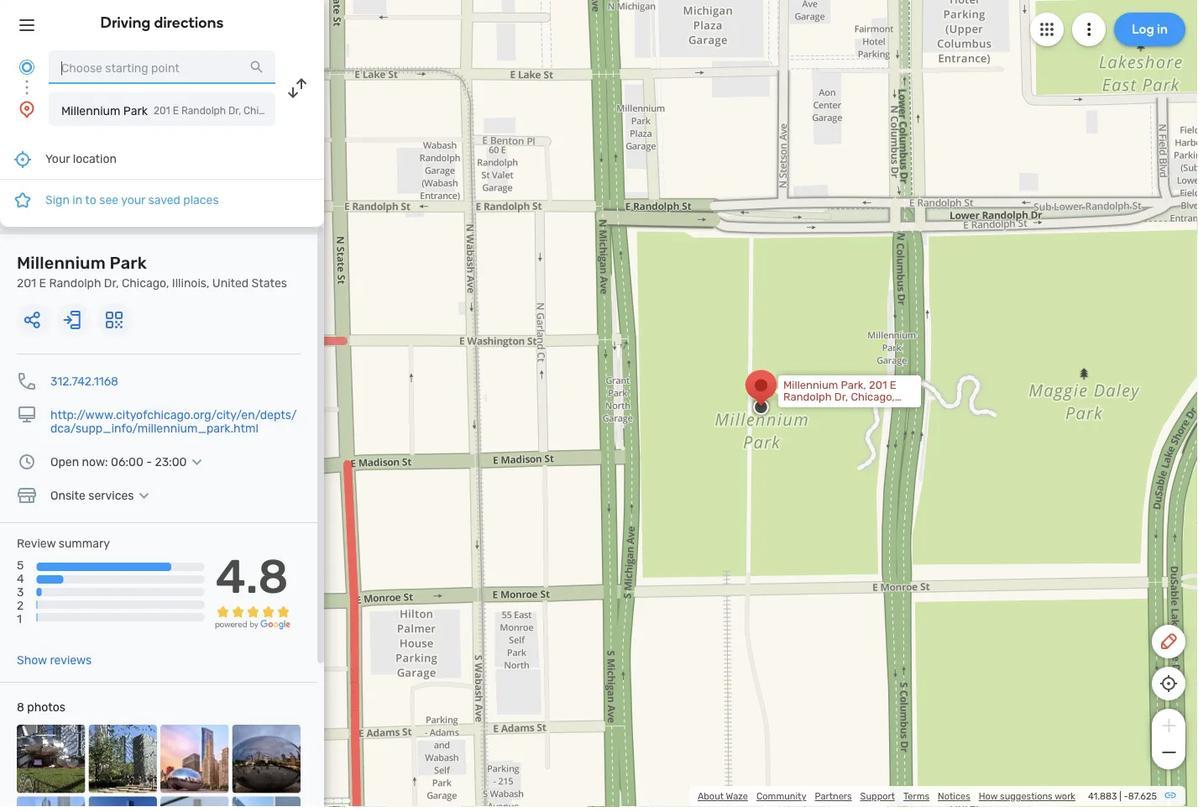 Task type: describe. For each thing, give the bounding box(es) containing it.
5
[[17, 558, 24, 572]]

image 7 of millennium park, chicago image
[[160, 797, 229, 807]]

open now: 06:00 - 23:00
[[50, 455, 187, 469]]

5 4 3 2 1
[[17, 558, 24, 626]]

current location image
[[17, 57, 37, 77]]

open
[[50, 455, 79, 469]]

8
[[17, 700, 24, 714]]

partners link
[[815, 791, 852, 802]]

chicago, for park
[[122, 276, 169, 290]]

image 8 of millennium park, chicago image
[[232, 797, 301, 807]]

312.742.1168
[[50, 374, 118, 388]]

1
[[17, 612, 22, 626]]

about waze community partners support terms notices how suggestions work
[[698, 791, 1076, 802]]

06:00
[[111, 455, 144, 469]]

park for millennium park
[[123, 104, 148, 118]]

show
[[17, 653, 47, 667]]

e for park,
[[890, 379, 897, 392]]

23:00
[[155, 455, 187, 469]]

millennium park
[[61, 104, 148, 118]]

randolph for park,
[[784, 391, 832, 404]]

support link
[[861, 791, 896, 802]]

show reviews
[[17, 653, 92, 667]]

link image
[[1164, 789, 1178, 802]]

dr, for park
[[104, 276, 119, 290]]

onsite services button
[[50, 489, 154, 502]]

location image
[[17, 99, 37, 119]]

http://www.cityofchicago.org/city/en/depts/ dca/supp_info/millennium_park.html
[[50, 408, 297, 435]]

zoom in image
[[1159, 716, 1180, 736]]

recenter image
[[13, 149, 33, 169]]

photos
[[27, 700, 65, 714]]

http://www.cityofchicago.org/city/en/depts/ dca/supp_info/millennium_park.html link
[[50, 408, 297, 435]]

states for park
[[252, 276, 287, 290]]

partners
[[815, 791, 852, 802]]

support
[[861, 791, 896, 802]]

star image
[[13, 190, 33, 210]]

now:
[[82, 455, 108, 469]]

suggestions
[[1001, 791, 1053, 802]]

41.883 | -87.625
[[1089, 791, 1158, 802]]

millennium for millennium park
[[61, 104, 120, 118]]

united for park
[[212, 276, 249, 290]]

millennium for millennium park, 201 e randolph dr, chicago, illinois, united states
[[784, 379, 839, 392]]

park for millennium park 201 e randolph dr, chicago, illinois, united states
[[110, 253, 147, 273]]

onsite services
[[50, 489, 134, 502]]

community link
[[757, 791, 807, 802]]

notices link
[[938, 791, 971, 802]]

2
[[17, 599, 24, 613]]

millennium park 201 e randolph dr, chicago, illinois, united states
[[17, 253, 287, 290]]

image 6 of millennium park, chicago image
[[89, 797, 157, 807]]



Task type: locate. For each thing, give the bounding box(es) containing it.
0 vertical spatial e
[[39, 276, 46, 290]]

1 vertical spatial chicago,
[[851, 391, 895, 404]]

0 vertical spatial dr,
[[104, 276, 119, 290]]

driving
[[100, 13, 151, 32]]

1 vertical spatial states
[[858, 402, 891, 415]]

states inside millennium park, 201 e randolph dr, chicago, illinois, united states
[[858, 402, 891, 415]]

chicago,
[[122, 276, 169, 290], [851, 391, 895, 404]]

states
[[252, 276, 287, 290], [858, 402, 891, 415]]

0 vertical spatial randolph
[[49, 276, 101, 290]]

0 horizontal spatial chevron down image
[[134, 489, 154, 502]]

1 horizontal spatial chevron down image
[[187, 455, 207, 469]]

millennium park, 201 e randolph dr, chicago, illinois, united states
[[784, 379, 897, 415]]

0 horizontal spatial 201
[[17, 276, 36, 290]]

|
[[1120, 791, 1122, 802]]

dca/supp_info/millennium_park.html
[[50, 421, 259, 435]]

open now: 06:00 - 23:00 button
[[50, 455, 207, 469]]

terms
[[904, 791, 930, 802]]

chicago, inside millennium park, 201 e randolph dr, chicago, illinois, united states
[[851, 391, 895, 404]]

1 horizontal spatial 201
[[870, 379, 888, 392]]

states inside millennium park 201 e randolph dr, chicago, illinois, united states
[[252, 276, 287, 290]]

201 for park
[[17, 276, 36, 290]]

1 horizontal spatial states
[[858, 402, 891, 415]]

1 vertical spatial e
[[890, 379, 897, 392]]

randolph inside millennium park, 201 e randolph dr, chicago, illinois, united states
[[784, 391, 832, 404]]

201
[[17, 276, 36, 290], [870, 379, 888, 392]]

201 right park,
[[870, 379, 888, 392]]

1 horizontal spatial dr,
[[835, 391, 849, 404]]

4.8
[[216, 549, 289, 605]]

3
[[17, 585, 24, 599]]

0 horizontal spatial dr,
[[104, 276, 119, 290]]

0 vertical spatial chevron down image
[[187, 455, 207, 469]]

dr, inside millennium park 201 e randolph dr, chicago, illinois, united states
[[104, 276, 119, 290]]

chevron down image inside onsite services button
[[134, 489, 154, 502]]

4
[[17, 572, 24, 586]]

millennium inside millennium park, 201 e randolph dr, chicago, illinois, united states
[[784, 379, 839, 392]]

image 2 of millennium park, chicago image
[[89, 725, 157, 794]]

about
[[698, 791, 724, 802]]

store image
[[17, 486, 37, 506]]

-
[[146, 455, 152, 469], [1125, 791, 1129, 802]]

illinois, inside millennium park 201 e randolph dr, chicago, illinois, united states
[[172, 276, 210, 290]]

1 vertical spatial park
[[110, 253, 147, 273]]

87.625
[[1129, 791, 1158, 802]]

call image
[[17, 371, 37, 392]]

onsite
[[50, 489, 86, 502]]

1 horizontal spatial chicago,
[[851, 391, 895, 404]]

pencil image
[[1159, 632, 1180, 652]]

0 horizontal spatial united
[[212, 276, 249, 290]]

millennium left park,
[[784, 379, 839, 392]]

summary
[[59, 536, 110, 550]]

1 horizontal spatial -
[[1125, 791, 1129, 802]]

illinois,
[[172, 276, 210, 290], [784, 402, 819, 415]]

dr, for park,
[[835, 391, 849, 404]]

0 vertical spatial 201
[[17, 276, 36, 290]]

0 vertical spatial states
[[252, 276, 287, 290]]

millennium inside millennium park button
[[61, 104, 120, 118]]

chevron down image down http://www.cityofchicago.org/city/en/depts/ dca/supp_info/millennium_park.html link on the bottom left of page
[[187, 455, 207, 469]]

0 vertical spatial park
[[123, 104, 148, 118]]

how suggestions work link
[[979, 791, 1076, 802]]

1 vertical spatial randolph
[[784, 391, 832, 404]]

united inside millennium park 201 e randolph dr, chicago, illinois, united states
[[212, 276, 249, 290]]

1 vertical spatial 201
[[870, 379, 888, 392]]

201 inside millennium park, 201 e randolph dr, chicago, illinois, united states
[[870, 379, 888, 392]]

image 3 of millennium park, chicago image
[[160, 725, 229, 794]]

1 horizontal spatial randolph
[[784, 391, 832, 404]]

image 5 of millennium park, chicago image
[[17, 797, 85, 807]]

illinois, for park
[[172, 276, 210, 290]]

0 vertical spatial chicago,
[[122, 276, 169, 290]]

directions
[[154, 13, 224, 32]]

reviews
[[50, 653, 92, 667]]

services
[[88, 489, 134, 502]]

312.742.1168 link
[[50, 374, 118, 388]]

illinois, for park,
[[784, 402, 819, 415]]

millennium inside millennium park 201 e randolph dr, chicago, illinois, united states
[[17, 253, 106, 273]]

states for park,
[[858, 402, 891, 415]]

0 vertical spatial millennium
[[61, 104, 120, 118]]

randolph for park
[[49, 276, 101, 290]]

41.883
[[1089, 791, 1118, 802]]

chevron down image down open now: 06:00 - 23:00 button
[[134, 489, 154, 502]]

millennium park button
[[49, 92, 276, 126]]

0 vertical spatial united
[[212, 276, 249, 290]]

park,
[[841, 379, 867, 392]]

waze
[[726, 791, 749, 802]]

2 vertical spatial millennium
[[784, 379, 839, 392]]

Choose starting point text field
[[49, 50, 276, 84]]

0 horizontal spatial -
[[146, 455, 152, 469]]

- right |
[[1125, 791, 1129, 802]]

0 vertical spatial illinois,
[[172, 276, 210, 290]]

illinois, inside millennium park, 201 e randolph dr, chicago, illinois, united states
[[784, 402, 819, 415]]

millennium down star icon
[[17, 253, 106, 273]]

millennium
[[61, 104, 120, 118], [17, 253, 106, 273], [784, 379, 839, 392]]

chevron down image for open now: 06:00 - 23:00
[[187, 455, 207, 469]]

1 vertical spatial dr,
[[835, 391, 849, 404]]

image 4 of millennium park, chicago image
[[232, 725, 301, 794]]

http://www.cityofchicago.org/city/en/depts/
[[50, 408, 297, 422]]

work
[[1055, 791, 1076, 802]]

united inside millennium park, 201 e randolph dr, chicago, illinois, united states
[[821, 402, 855, 415]]

dr, inside millennium park, 201 e randolph dr, chicago, illinois, united states
[[835, 391, 849, 404]]

e
[[39, 276, 46, 290], [890, 379, 897, 392]]

park inside millennium park 201 e randolph dr, chicago, illinois, united states
[[110, 253, 147, 273]]

community
[[757, 791, 807, 802]]

about waze link
[[698, 791, 749, 802]]

chevron down image
[[187, 455, 207, 469], [134, 489, 154, 502]]

201 down star icon
[[17, 276, 36, 290]]

8 photos
[[17, 700, 65, 714]]

zoom out image
[[1159, 743, 1180, 763]]

1 vertical spatial united
[[821, 402, 855, 415]]

1 vertical spatial illinois,
[[784, 402, 819, 415]]

e inside millennium park 201 e randolph dr, chicago, illinois, united states
[[39, 276, 46, 290]]

clock image
[[17, 452, 37, 472]]

1 horizontal spatial illinois,
[[784, 402, 819, 415]]

park inside button
[[123, 104, 148, 118]]

park
[[123, 104, 148, 118], [110, 253, 147, 273]]

driving directions
[[100, 13, 224, 32]]

201 for park,
[[870, 379, 888, 392]]

1 horizontal spatial united
[[821, 402, 855, 415]]

- left 23:00
[[146, 455, 152, 469]]

randolph inside millennium park 201 e randolph dr, chicago, illinois, united states
[[49, 276, 101, 290]]

list box
[[0, 139, 324, 227]]

0 horizontal spatial chicago,
[[122, 276, 169, 290]]

0 horizontal spatial states
[[252, 276, 287, 290]]

image 1 of millennium park, chicago image
[[17, 725, 85, 794]]

terms link
[[904, 791, 930, 802]]

e for park
[[39, 276, 46, 290]]

0 horizontal spatial illinois,
[[172, 276, 210, 290]]

chicago, inside millennium park 201 e randolph dr, chicago, illinois, united states
[[122, 276, 169, 290]]

review summary
[[17, 536, 110, 550]]

millennium for millennium park 201 e randolph dr, chicago, illinois, united states
[[17, 253, 106, 273]]

united for park,
[[821, 402, 855, 415]]

computer image
[[17, 405, 37, 425]]

1 vertical spatial chevron down image
[[134, 489, 154, 502]]

review
[[17, 536, 56, 550]]

1 horizontal spatial e
[[890, 379, 897, 392]]

1 vertical spatial millennium
[[17, 253, 106, 273]]

chevron down image for onsite services
[[134, 489, 154, 502]]

dr,
[[104, 276, 119, 290], [835, 391, 849, 404]]

millennium right the "location" icon
[[61, 104, 120, 118]]

united
[[212, 276, 249, 290], [821, 402, 855, 415]]

chevron down image inside open now: 06:00 - 23:00 button
[[187, 455, 207, 469]]

e inside millennium park, 201 e randolph dr, chicago, illinois, united states
[[890, 379, 897, 392]]

randolph
[[49, 276, 101, 290], [784, 391, 832, 404]]

notices
[[938, 791, 971, 802]]

0 horizontal spatial randolph
[[49, 276, 101, 290]]

1 vertical spatial -
[[1125, 791, 1129, 802]]

0 vertical spatial -
[[146, 455, 152, 469]]

how
[[979, 791, 998, 802]]

chicago, for park,
[[851, 391, 895, 404]]

201 inside millennium park 201 e randolph dr, chicago, illinois, united states
[[17, 276, 36, 290]]

0 horizontal spatial e
[[39, 276, 46, 290]]



Task type: vqa. For each thing, say whether or not it's contained in the screenshot.
2nd Moderators: Unholy , bextein from the bottom of the page
no



